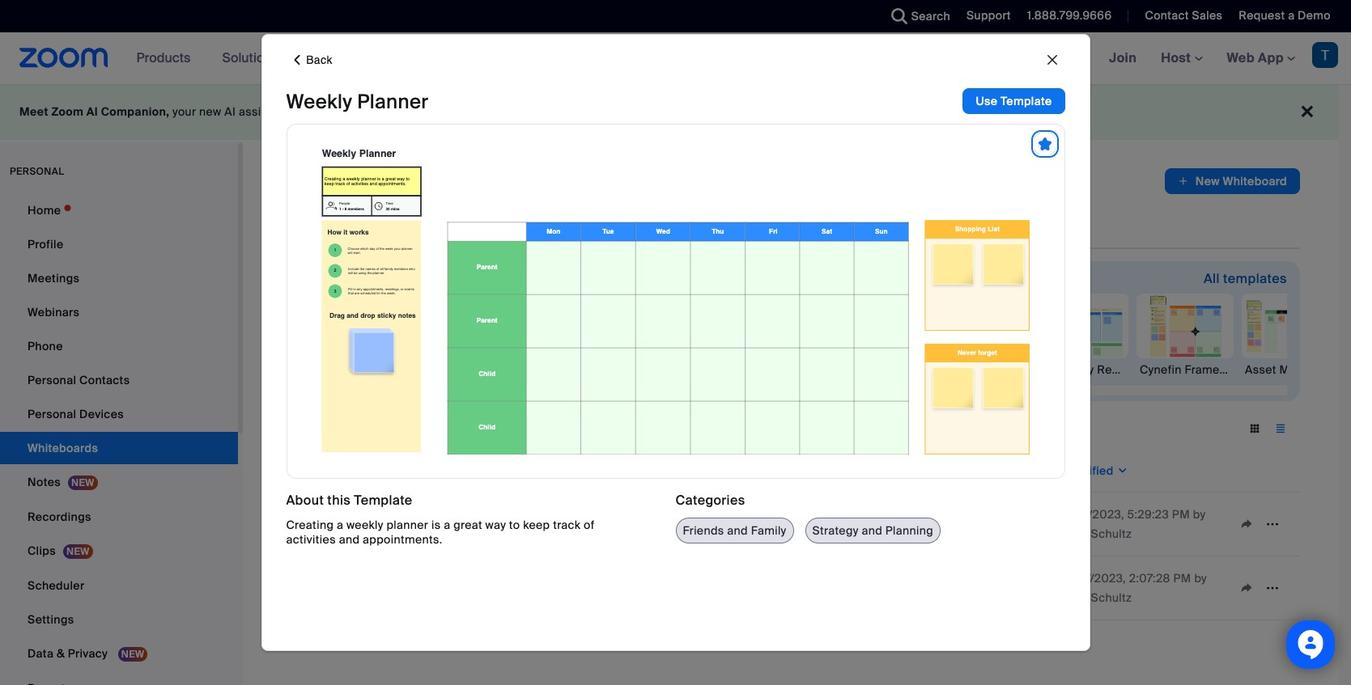 Task type: describe. For each thing, give the bounding box(es) containing it.
profile link
[[0, 228, 238, 261]]

meetings navigation
[[1012, 32, 1351, 85]]

0 vertical spatial weekly planner
[[286, 89, 429, 114]]

uml class diagram element
[[610, 362, 723, 378]]

1.888.799.9666 button up the join
[[1015, 0, 1116, 32]]

my whiteboards
[[499, 218, 626, 239]]

fact
[[321, 363, 345, 377]]

shared with me
[[645, 218, 766, 239]]

&
[[57, 647, 65, 661]]

planner
[[386, 518, 428, 533]]

1 vertical spatial template
[[354, 492, 413, 509]]

settings link
[[0, 604, 238, 636]]

keep
[[523, 518, 550, 533]]

this
[[327, 492, 351, 509]]

phone
[[28, 339, 63, 354]]

request a demo
[[1239, 8, 1331, 23]]

personal contacts link
[[0, 364, 238, 397]]

digital
[[508, 363, 544, 377]]

privacy
[[68, 647, 108, 661]]

is
[[431, 518, 441, 533]]

all templates
[[1204, 270, 1287, 287]]

pm for 11/27/2023, 2:07:28 pm by tara schultz
[[1174, 572, 1191, 586]]

12/5/2023, inside the 12/5/2023, 5:29:23 pm by tara schultz
[[1065, 508, 1124, 522]]

clips link
[[0, 535, 238, 568]]

personal contacts
[[28, 373, 130, 388]]

contacts
[[79, 373, 130, 388]]

devices
[[79, 407, 124, 422]]

laboratory report
[[1035, 363, 1135, 377]]

recordings link
[[0, 501, 238, 534]]

arrow down image
[[441, 461, 456, 481]]

cynefin framework button
[[1137, 294, 1246, 378]]

canvas for learning experience canvas
[[520, 363, 561, 377]]

my
[[499, 218, 522, 239]]

weekly schedule button
[[716, 294, 813, 378]]

webinars
[[28, 305, 80, 320]]

your
[[173, 104, 196, 119]]

personal devices
[[28, 407, 124, 422]]

pm right track
[[587, 517, 606, 532]]

tara up appointments.
[[408, 517, 432, 532]]

schultz inside the 12/5/2023, 5:29:23 pm by tara schultz
[[1091, 527, 1132, 542]]

meet
[[19, 104, 48, 119]]

recordings
[[28, 510, 91, 525]]

name
[[408, 464, 441, 478]]

weekly
[[346, 518, 383, 533]]

project
[[912, 464, 952, 478]]

and inside creating a weekly planner is a great way to keep track of activities and appointments.
[[339, 533, 360, 547]]

use
[[976, 94, 998, 109]]

digital marketing canvas, modified at nov 27, 2023 by tara schultz, link element
[[311, 567, 389, 610]]

asset management element
[[1242, 362, 1351, 378]]

a inside show and tell with a twist "element"
[[928, 363, 935, 377]]

assistant!
[[239, 104, 292, 119]]

laboratory report button
[[1031, 294, 1135, 378]]

access
[[488, 104, 528, 119]]

canvas for digital marketing canvas
[[605, 363, 646, 377]]

me
[[741, 218, 766, 239]]

0 horizontal spatial weekly
[[286, 89, 352, 114]]

personal
[[10, 165, 64, 178]]

cynefin
[[1140, 363, 1182, 377]]

demo
[[1298, 8, 1331, 23]]

webinars link
[[0, 296, 238, 329]]

all for all templates
[[1204, 270, 1220, 287]]

asset
[[1245, 363, 1277, 377]]

11/27/2023, 2:07:28 pm by tara schultz
[[1065, 572, 1207, 606]]

to inside creating a weekly planner is a great way to keep track of activities and appointments.
[[509, 518, 520, 533]]

asset management
[[1245, 363, 1351, 377]]

profile
[[28, 237, 64, 252]]

weekly for weekly planner button
[[929, 363, 968, 377]]

template detail image
[[286, 124, 1065, 479]]

2 horizontal spatial to
[[531, 104, 542, 119]]

schedule inside button
[[761, 363, 813, 377]]

settings
[[28, 613, 74, 627]]

fun fact
[[298, 363, 345, 377]]

tara schultz
[[760, 517, 828, 532]]

way
[[485, 518, 506, 533]]

5:29:23
[[1127, 508, 1169, 522]]

contact sales link up the join
[[1133, 0, 1227, 32]]

zoom logo image
[[19, 48, 108, 68]]

tabs of all whiteboard page tab list
[[282, 207, 990, 249]]

all whiteboards
[[282, 218, 405, 239]]

creating
[[286, 518, 334, 533]]

and for strategy and planning
[[862, 524, 883, 538]]

with inside tabs of all whiteboard page 'tab list'
[[705, 218, 737, 239]]

list mode, selected image
[[1268, 422, 1294, 436]]

and for friends and family
[[727, 524, 748, 538]]

5:07:47
[[544, 517, 585, 532]]

join
[[1109, 49, 1137, 66]]

planner inside button
[[971, 363, 1014, 377]]

no
[[640, 104, 653, 119]]

schultz inside 11/27/2023, 2:07:28 pm by tara schultz
[[1091, 591, 1132, 606]]

learning experience canvas button
[[400, 294, 561, 378]]

request
[[1239, 8, 1285, 23]]

remove from starred image
[[1038, 138, 1051, 151]]

digital marketing canvas
[[508, 363, 646, 377]]

starred inside application
[[649, 464, 690, 478]]

about this template
[[286, 492, 413, 509]]

report
[[1097, 363, 1135, 377]]

weekly for weekly schedule button
[[719, 363, 758, 377]]

marketing
[[547, 363, 602, 377]]

with inside "element"
[[903, 363, 925, 377]]

uml
[[614, 363, 639, 377]]

upgrade
[[295, 104, 343, 119]]

notes
[[28, 475, 61, 490]]

class
[[643, 363, 673, 377]]

tell
[[881, 363, 900, 377]]

and for show and tell with a twist
[[857, 363, 878, 377]]

phone link
[[0, 330, 238, 363]]

fun fact button
[[295, 294, 392, 378]]

about
[[286, 492, 324, 509]]

digital marketing canvas button
[[505, 294, 646, 378]]

data & privacy
[[28, 647, 111, 661]]

recent
[[424, 218, 480, 239]]

learning experience canvas
[[403, 363, 561, 377]]

contact
[[1145, 8, 1189, 23]]

a left weekly
[[337, 518, 343, 533]]

uml class diagram button
[[610, 294, 723, 378]]

show and tell with a twist
[[824, 363, 966, 377]]

at
[[626, 104, 636, 119]]

2 zoom from the left
[[360, 104, 392, 119]]

0 horizontal spatial 12/5/2023,
[[481, 517, 541, 532]]

cynefin framework element
[[1137, 362, 1246, 378]]

projects
[[925, 218, 990, 239]]

whiteboards up all whiteboards
[[282, 168, 402, 193]]

tara left strategy
[[760, 517, 784, 532]]

track
[[553, 518, 581, 533]]



Task type: vqa. For each thing, say whether or not it's contained in the screenshot.
window new icon
no



Task type: locate. For each thing, give the bounding box(es) containing it.
weekly planner button
[[926, 294, 1023, 378]]

starred right me
[[785, 218, 844, 239]]

planner right twist
[[971, 363, 1014, 377]]

home
[[28, 203, 61, 218]]

1 personal from the top
[[28, 373, 76, 388]]

3 ai from the left
[[545, 104, 556, 119]]

all up templates
[[282, 218, 301, 239]]

and inside "element"
[[857, 363, 878, 377]]

tara schultz 12/5/2023, 5:07:47 pm
[[408, 517, 606, 532]]

request a demo link
[[1227, 0, 1351, 32], [1239, 8, 1331, 23]]

strategy and planning
[[812, 524, 934, 538]]

activities
[[286, 533, 336, 547]]

a right is
[[444, 518, 450, 533]]

all inside tabs of all whiteboard page 'tab list'
[[282, 218, 301, 239]]

1 horizontal spatial to
[[509, 518, 520, 533]]

planner right upgrade
[[357, 89, 429, 114]]

all inside the all templates button
[[1204, 270, 1220, 287]]

asset management button
[[1242, 294, 1351, 378]]

notes link
[[0, 466, 238, 500]]

categories
[[676, 492, 745, 509]]

starred inside tabs of all whiteboard page 'tab list'
[[785, 218, 844, 239]]

1.888.799.9666
[[1027, 8, 1112, 23]]

by inside the 12/5/2023, 5:29:23 pm by tara schultz
[[1193, 508, 1206, 522]]

1 horizontal spatial canvas
[[605, 363, 646, 377]]

application
[[282, 450, 1312, 633], [649, 512, 747, 537]]

0 horizontal spatial all
[[282, 218, 301, 239]]

1 vertical spatial starred
[[649, 464, 690, 478]]

1 vertical spatial personal
[[28, 407, 76, 422]]

by right 5:29:23
[[1193, 508, 1206, 522]]

1 horizontal spatial zoom
[[360, 104, 392, 119]]

personal devices link
[[0, 398, 238, 431]]

1 vertical spatial planner
[[971, 363, 1014, 377]]

1 horizontal spatial weekly
[[719, 363, 758, 377]]

meet zoom ai companion, footer
[[0, 84, 1339, 140]]

templates
[[295, 270, 362, 287]]

by
[[1193, 508, 1206, 522], [1194, 572, 1207, 586]]

cell
[[906, 521, 1058, 528], [402, 557, 642, 621], [642, 557, 754, 621], [754, 557, 906, 621], [906, 557, 1058, 621], [311, 567, 389, 610], [288, 583, 301, 596]]

contact sales link
[[1133, 0, 1227, 32], [1145, 8, 1223, 23]]

appointments.
[[363, 533, 442, 547]]

1 horizontal spatial template
[[1001, 94, 1052, 109]]

ai left companion
[[545, 104, 556, 119]]

schedule left show
[[761, 363, 813, 377]]

personal menu menu
[[0, 194, 238, 686]]

starred up categories on the bottom of the page
[[649, 464, 690, 478]]

friends
[[683, 524, 724, 538]]

contact sales link up meetings navigation
[[1145, 8, 1223, 23]]

weekly
[[286, 89, 352, 114], [719, 363, 758, 377], [929, 363, 968, 377]]

tara
[[408, 517, 432, 532], [760, 517, 784, 532], [1065, 527, 1088, 542], [1065, 591, 1088, 606]]

get
[[467, 104, 485, 119]]

0 horizontal spatial canvas
[[520, 363, 561, 377]]

and
[[443, 104, 464, 119], [857, 363, 878, 377], [727, 524, 748, 538], [862, 524, 883, 538], [339, 533, 360, 547]]

weekly schedule element
[[716, 362, 813, 378]]

laboratory
[[1035, 363, 1094, 377]]

sales
[[1192, 8, 1223, 23]]

all for all whiteboards
[[282, 218, 301, 239]]

pm for 12/5/2023, 5:29:23 pm by tara schultz
[[1172, 508, 1190, 522]]

support
[[967, 8, 1011, 23]]

learning
[[403, 363, 452, 377]]

meet zoom ai companion, your new ai assistant! upgrade to zoom one pro and get access to ai companion at no additional cost.
[[19, 104, 744, 119]]

new
[[199, 104, 222, 119]]

ai left companion,
[[86, 104, 98, 119]]

canvas inside button
[[520, 363, 561, 377]]

whiteboards up templates
[[306, 218, 405, 239]]

and left tell
[[857, 363, 878, 377]]

pm right 2:07:28
[[1174, 572, 1191, 586]]

laboratory report element
[[1031, 362, 1135, 378]]

banner containing schedule
[[0, 32, 1351, 85]]

1 horizontal spatial ai
[[225, 104, 236, 119]]

2 ai from the left
[[225, 104, 236, 119]]

1 vertical spatial with
[[903, 363, 925, 377]]

0 vertical spatial personal
[[28, 373, 76, 388]]

Search text field
[[288, 416, 426, 442]]

pm inside the 12/5/2023, 5:29:23 pm by tara schultz
[[1172, 508, 1190, 522]]

schedule
[[1024, 49, 1085, 66], [761, 363, 813, 377]]

personal down personal contacts
[[28, 407, 76, 422]]

0 horizontal spatial weekly planner
[[286, 89, 429, 114]]

by for 12/5/2023, 5:29:23 pm by tara schultz
[[1193, 508, 1206, 522]]

whiteboards for my
[[526, 218, 626, 239]]

1 ai from the left
[[86, 104, 98, 119]]

whiteboards for all
[[306, 218, 405, 239]]

personal for personal contacts
[[28, 373, 76, 388]]

a left demo
[[1288, 8, 1295, 23]]

personal for personal devices
[[28, 407, 76, 422]]

application containing name
[[282, 450, 1312, 633]]

and inside meet zoom ai companion, footer
[[443, 104, 464, 119]]

2 horizontal spatial weekly
[[929, 363, 968, 377]]

schedule link
[[1012, 32, 1097, 84]]

tara inside the 12/5/2023, 5:29:23 pm by tara schultz
[[1065, 527, 1088, 542]]

and left get
[[443, 104, 464, 119]]

2 personal from the top
[[28, 407, 76, 422]]

0 horizontal spatial schedule
[[761, 363, 813, 377]]

1 horizontal spatial all
[[1204, 270, 1220, 287]]

home link
[[0, 194, 238, 227]]

pro
[[421, 104, 440, 119]]

0 horizontal spatial to
[[346, 104, 357, 119]]

0 vertical spatial schedule
[[1024, 49, 1085, 66]]

1 horizontal spatial schedule
[[1024, 49, 1085, 66]]

by inside 11/27/2023, 2:07:28 pm by tara schultz
[[1194, 572, 1207, 586]]

show and tell with a twist element
[[821, 362, 966, 378]]

management
[[1280, 363, 1351, 377]]

template inside the "use template" button
[[1001, 94, 1052, 109]]

0 horizontal spatial with
[[705, 218, 737, 239]]

0 horizontal spatial template
[[354, 492, 413, 509]]

learning experience canvas element
[[400, 362, 561, 378]]

1 vertical spatial by
[[1194, 572, 1207, 586]]

zoom right meet
[[51, 104, 84, 119]]

all
[[282, 218, 301, 239], [1204, 270, 1220, 287]]

12/5/2023, 5:29:23 pm by tara schultz
[[1065, 508, 1206, 542]]

canvas inside button
[[605, 363, 646, 377]]

ai right "new"
[[225, 104, 236, 119]]

uml class diagram
[[614, 363, 723, 377]]

trash
[[863, 218, 906, 239]]

schultz down 11/27/2023,
[[1091, 591, 1132, 606]]

personal down phone
[[28, 373, 76, 388]]

12/5/2023, left 5:29:23
[[1065, 508, 1124, 522]]

experience
[[455, 363, 517, 377]]

2 canvas from the left
[[605, 363, 646, 377]]

cost.
[[714, 104, 741, 119]]

friends and family
[[683, 524, 787, 538]]

additional
[[656, 104, 711, 119]]

template up weekly
[[354, 492, 413, 509]]

to right upgrade
[[346, 104, 357, 119]]

1 horizontal spatial 12/5/2023,
[[1065, 508, 1124, 522]]

to right way
[[509, 518, 520, 533]]

planner
[[357, 89, 429, 114], [971, 363, 1014, 377]]

pm inside 11/27/2023, 2:07:28 pm by tara schultz
[[1174, 572, 1191, 586]]

1.888.799.9666 button up schedule link
[[1027, 8, 1112, 23]]

0 horizontal spatial planner
[[357, 89, 429, 114]]

0 horizontal spatial starred
[[649, 464, 690, 478]]

1 canvas from the left
[[520, 363, 561, 377]]

diagram
[[676, 363, 723, 377]]

1 horizontal spatial weekly planner
[[929, 363, 1014, 377]]

banner
[[0, 32, 1351, 85]]

one
[[395, 104, 418, 119]]

schedule down 1.888.799.9666
[[1024, 49, 1085, 66]]

1 horizontal spatial starred
[[785, 218, 844, 239]]

with right tell
[[903, 363, 925, 377]]

0 vertical spatial by
[[1193, 508, 1206, 522]]

1 horizontal spatial planner
[[971, 363, 1014, 377]]

template right use
[[1001, 94, 1052, 109]]

product information navigation
[[124, 32, 513, 85]]

0 vertical spatial starred
[[785, 218, 844, 239]]

weekly schedule
[[719, 363, 813, 377]]

show and tell with a twist button
[[821, 294, 966, 378]]

0 vertical spatial planner
[[357, 89, 429, 114]]

by for 11/27/2023, 2:07:28 pm by tara schultz
[[1194, 572, 1207, 586]]

join link
[[1097, 32, 1149, 84]]

family
[[751, 524, 787, 538]]

a left twist
[[928, 363, 935, 377]]

fun fact element
[[295, 362, 392, 378]]

0 vertical spatial template
[[1001, 94, 1052, 109]]

and right strategy
[[862, 524, 883, 538]]

personal
[[28, 373, 76, 388], [28, 407, 76, 422]]

and right the activities
[[339, 533, 360, 547]]

11/27/2023,
[[1065, 572, 1126, 586]]

0 horizontal spatial ai
[[86, 104, 98, 119]]

planning
[[886, 524, 934, 538]]

of
[[584, 518, 595, 533]]

all left templates
[[1204, 270, 1220, 287]]

templates
[[1223, 270, 1287, 287]]

schedule inside meetings navigation
[[1024, 49, 1085, 66]]

strategy
[[812, 524, 859, 538]]

12/5/2023,
[[1065, 508, 1124, 522], [481, 517, 541, 532]]

clips
[[28, 544, 56, 559]]

and left family
[[727, 524, 748, 538]]

schultz down 5:29:23
[[1091, 527, 1132, 542]]

by right 2:07:28
[[1194, 572, 1207, 586]]

tara down 11/27/2023,
[[1065, 591, 1088, 606]]

zoom left one
[[360, 104, 392, 119]]

grid mode, not selected image
[[1242, 422, 1268, 436]]

tara up 11/27/2023,
[[1065, 527, 1088, 542]]

with left me
[[705, 218, 737, 239]]

1 vertical spatial weekly planner
[[929, 363, 1014, 377]]

zoom
[[51, 104, 84, 119], [360, 104, 392, 119]]

schultz left way
[[435, 517, 478, 532]]

pm right 5:29:23
[[1172, 508, 1190, 522]]

back
[[306, 54, 333, 66]]

data
[[28, 647, 54, 661]]

1 horizontal spatial with
[[903, 363, 925, 377]]

0 vertical spatial with
[[705, 218, 737, 239]]

to right 'access'
[[531, 104, 542, 119]]

support link
[[955, 0, 1015, 32], [967, 8, 1011, 23]]

0 horizontal spatial zoom
[[51, 104, 84, 119]]

whiteboards right my
[[526, 218, 626, 239]]

digital marketing canvas element
[[505, 362, 646, 378]]

thumbnail of tara schultz 12/5/2023, 5:07:47 pm image
[[312, 504, 388, 546]]

data & privacy link
[[0, 638, 238, 671]]

weekly planner element
[[926, 362, 1023, 378]]

2 horizontal spatial ai
[[545, 104, 556, 119]]

12/5/2023, left 5:07:47
[[481, 517, 541, 532]]

weekly planner inside button
[[929, 363, 1014, 377]]

schultz right family
[[787, 517, 828, 532]]

scheduler
[[28, 579, 85, 593]]

1 vertical spatial all
[[1204, 270, 1220, 287]]

tara inside 11/27/2023, 2:07:28 pm by tara schultz
[[1065, 591, 1088, 606]]

1 vertical spatial schedule
[[761, 363, 813, 377]]

0 vertical spatial all
[[282, 218, 301, 239]]

1 zoom from the left
[[51, 104, 84, 119]]

back button
[[286, 47, 338, 73]]



